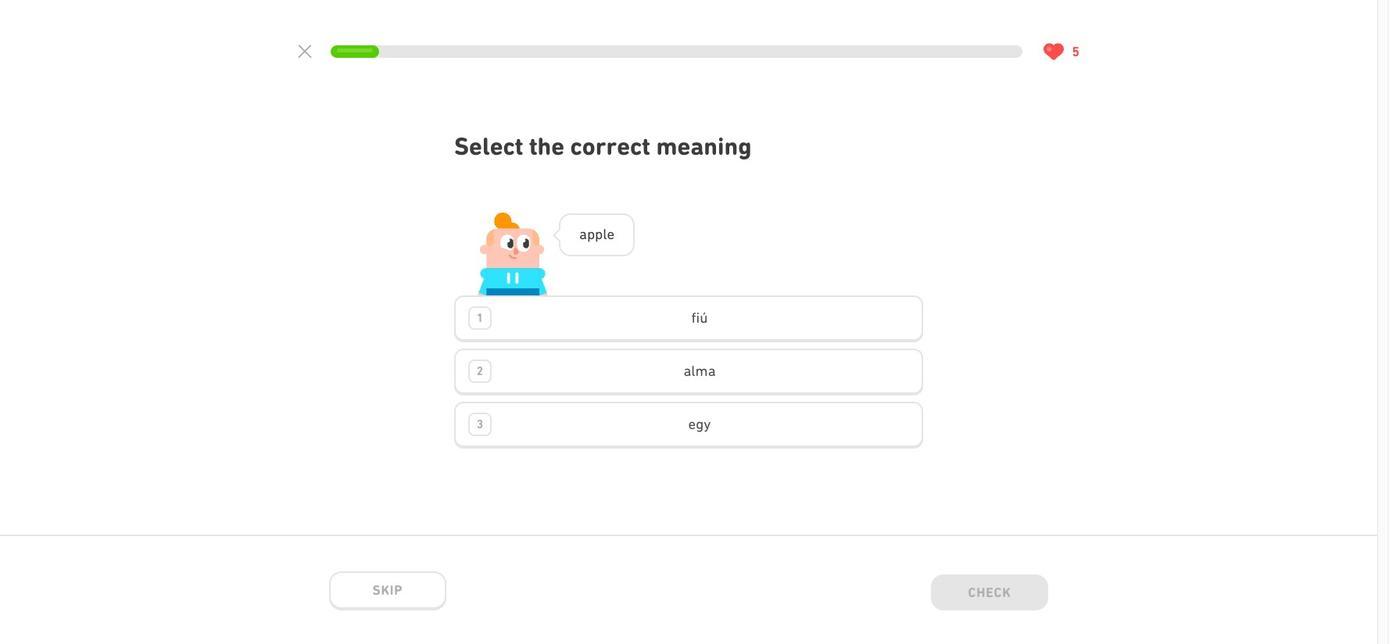Task type: vqa. For each thing, say whether or not it's contained in the screenshot.
try related to Try Super for free
no



Task type: locate. For each thing, give the bounding box(es) containing it.
progress bar
[[331, 45, 1022, 58]]

5
[[1072, 44, 1079, 59]]

skip
[[373, 582, 403, 598]]

egy
[[688, 416, 711, 432]]

2
[[477, 364, 483, 378]]

meaning
[[656, 131, 752, 161]]

None radio
[[454, 295, 923, 342], [454, 349, 923, 396], [454, 402, 923, 449], [454, 295, 923, 342], [454, 349, 923, 396], [454, 402, 923, 449]]

check
[[968, 585, 1011, 600]]

correct
[[570, 131, 650, 161]]

1
[[477, 311, 483, 325]]

select the correct meaning
[[454, 131, 752, 161]]

apple
[[579, 226, 615, 242]]

select
[[454, 131, 523, 161]]



Task type: describe. For each thing, give the bounding box(es) containing it.
check button
[[931, 575, 1048, 614]]

the
[[529, 131, 564, 161]]

skip button
[[329, 571, 446, 610]]

choice option group
[[454, 295, 923, 449]]

3
[[477, 417, 483, 431]]

alma
[[684, 362, 716, 379]]

fiú
[[691, 309, 708, 326]]



